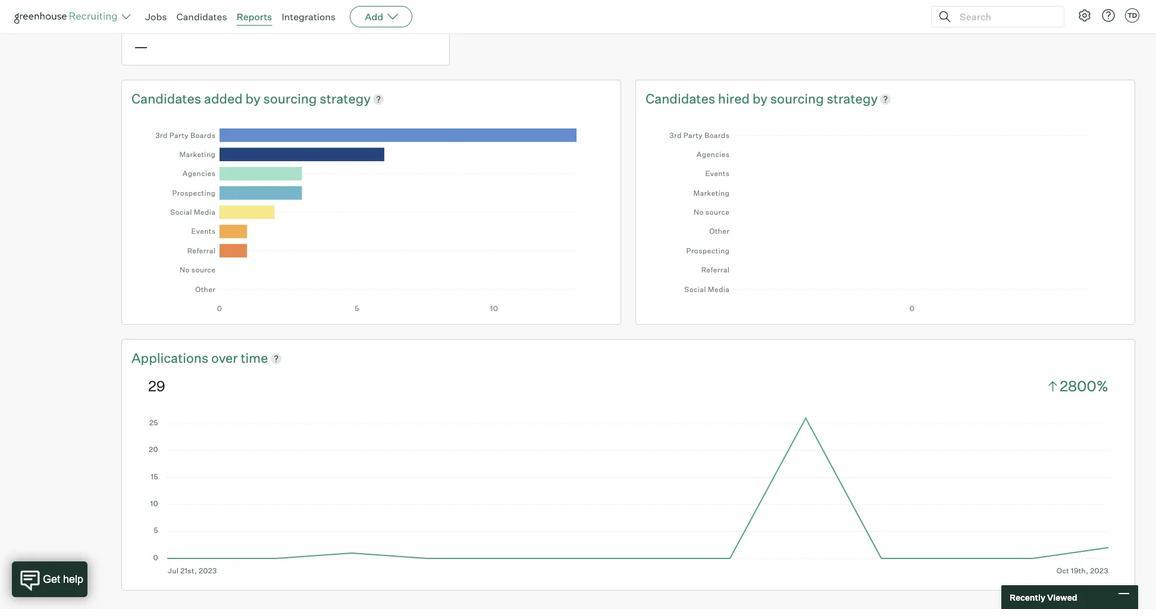 Task type: describe. For each thing, give the bounding box(es) containing it.
candidates link for candidates hired by sourcing
[[646, 90, 718, 108]]

strategy for candidates hired by sourcing
[[827, 90, 878, 106]]

sourcing for candidates added by sourcing
[[263, 90, 317, 106]]

0 horizontal spatial time
[[185, 11, 213, 27]]

Search text field
[[957, 8, 1053, 25]]

—
[[134, 37, 148, 55]]

sourcing link for candidates hired by sourcing
[[770, 90, 827, 108]]

candidates hired by sourcing
[[646, 90, 827, 106]]

29
[[148, 377, 165, 395]]

source
[[231, 11, 272, 27]]

sourcing link for candidates added by sourcing
[[263, 90, 320, 108]]

applications
[[132, 350, 208, 366]]

added
[[204, 90, 243, 106]]

by for hired
[[753, 90, 768, 106]]

by link for added
[[246, 90, 263, 108]]

greenhouse recruiting image
[[14, 10, 121, 24]]

add
[[365, 11, 383, 23]]

hired link
[[718, 90, 753, 108]]

recently viewed
[[1010, 592, 1077, 602]]

reports
[[237, 11, 272, 23]]

applications over
[[132, 350, 241, 366]]

td button
[[1123, 6, 1142, 25]]

recently
[[1010, 592, 1045, 602]]

configure image
[[1078, 8, 1092, 23]]

candidates for candidates added by sourcing
[[132, 90, 201, 106]]

xychart image for candidates added by sourcing
[[148, 119, 594, 313]]

average time to
[[132, 11, 231, 27]]

2800%
[[1060, 377, 1109, 395]]

candidates for candidates
[[176, 11, 227, 23]]

over link
[[211, 349, 241, 368]]

to
[[215, 11, 228, 27]]

td button
[[1125, 8, 1139, 23]]

reports link
[[237, 11, 272, 23]]



Task type: vqa. For each thing, say whether or not it's contained in the screenshot.
leftmost the strategy
yes



Task type: locate. For each thing, give the bounding box(es) containing it.
by link right added
[[246, 90, 263, 108]]

candidates left added
[[132, 90, 201, 106]]

added link
[[204, 90, 246, 108]]

xychart image
[[148, 119, 594, 313], [662, 119, 1109, 313], [148, 415, 1109, 575]]

1 by from the left
[[246, 90, 261, 106]]

candidates link for candidates added by sourcing
[[132, 90, 204, 108]]

strategy link
[[320, 90, 371, 108], [827, 90, 878, 108]]

xychart image for candidates hired by sourcing
[[662, 119, 1109, 313]]

0 horizontal spatial by link
[[246, 90, 263, 108]]

hired
[[718, 90, 750, 106]]

1 sourcing from the left
[[263, 90, 317, 106]]

1 horizontal spatial by
[[753, 90, 768, 106]]

1 strategy link from the left
[[320, 90, 371, 108]]

strategy
[[320, 90, 371, 106], [827, 90, 878, 106]]

time right over at the bottom left of the page
[[241, 350, 268, 366]]

by link
[[246, 90, 263, 108], [753, 90, 770, 108]]

1 strategy from the left
[[320, 90, 371, 106]]

by link for hired
[[753, 90, 770, 108]]

2 strategy link from the left
[[827, 90, 878, 108]]

by for added
[[246, 90, 261, 106]]

1 horizontal spatial sourcing link
[[770, 90, 827, 108]]

0 horizontal spatial sourcing
[[263, 90, 317, 106]]

time link
[[241, 349, 268, 368]]

td
[[1128, 11, 1137, 20]]

strategy link for candidates added by sourcing
[[320, 90, 371, 108]]

0 horizontal spatial strategy
[[320, 90, 371, 106]]

by
[[246, 90, 261, 106], [753, 90, 768, 106]]

1 horizontal spatial strategy link
[[827, 90, 878, 108]]

by right added
[[246, 90, 261, 106]]

add button
[[350, 6, 412, 27]]

1 horizontal spatial time
[[241, 350, 268, 366]]

over
[[211, 350, 238, 366]]

0 horizontal spatial by
[[246, 90, 261, 106]]

0 vertical spatial time
[[185, 11, 213, 27]]

1 sourcing link from the left
[[263, 90, 320, 108]]

1 horizontal spatial strategy
[[827, 90, 878, 106]]

jobs link
[[145, 11, 167, 23]]

viewed
[[1047, 592, 1077, 602]]

0 horizontal spatial sourcing link
[[263, 90, 320, 108]]

jobs
[[145, 11, 167, 23]]

time left to
[[185, 11, 213, 27]]

strategy link for candidates hired by sourcing
[[827, 90, 878, 108]]

candidates left hired
[[646, 90, 715, 106]]

candidates added by sourcing
[[132, 90, 320, 106]]

candidates
[[176, 11, 227, 23], [132, 90, 201, 106], [646, 90, 715, 106]]

candidates link
[[176, 11, 227, 23], [132, 90, 204, 108], [646, 90, 718, 108]]

2 by link from the left
[[753, 90, 770, 108]]

candidates for candidates hired by sourcing
[[646, 90, 715, 106]]

by right hired
[[753, 90, 768, 106]]

strategy for candidates added by sourcing
[[320, 90, 371, 106]]

1 horizontal spatial by link
[[753, 90, 770, 108]]

1 vertical spatial time
[[241, 350, 268, 366]]

2 sourcing from the left
[[770, 90, 824, 106]]

average
[[132, 11, 182, 27]]

sourcing for candidates hired by sourcing
[[770, 90, 824, 106]]

1 by link from the left
[[246, 90, 263, 108]]

candidates right jobs at the top of page
[[176, 11, 227, 23]]

integrations link
[[282, 11, 336, 23]]

by link right hired
[[753, 90, 770, 108]]

0 horizontal spatial strategy link
[[320, 90, 371, 108]]

2 sourcing link from the left
[[770, 90, 827, 108]]

applications link
[[132, 349, 211, 368]]

2 by from the left
[[753, 90, 768, 106]]

1 horizontal spatial sourcing
[[770, 90, 824, 106]]

time
[[185, 11, 213, 27], [241, 350, 268, 366]]

sourcing
[[263, 90, 317, 106], [770, 90, 824, 106]]

2 strategy from the left
[[827, 90, 878, 106]]

integrations
[[282, 11, 336, 23]]

sourcing link
[[263, 90, 320, 108], [770, 90, 827, 108]]



